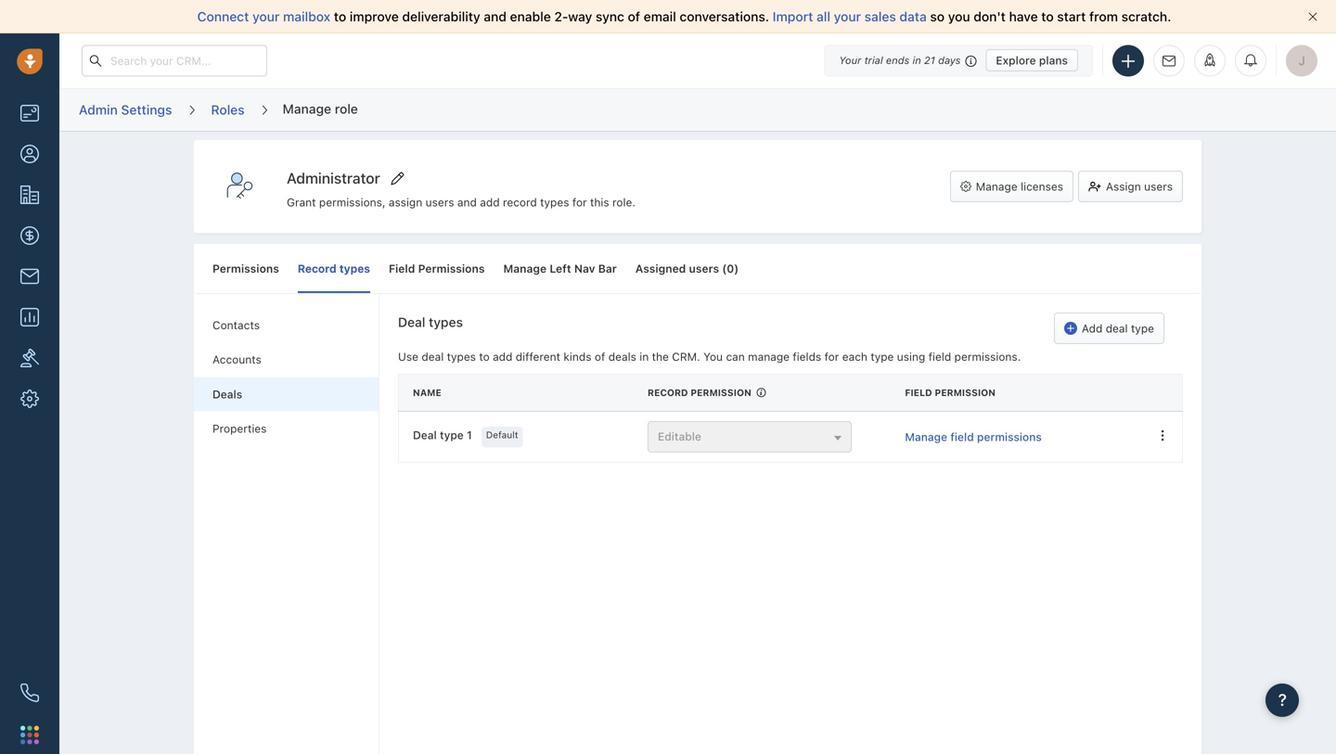 Task type: locate. For each thing, give the bounding box(es) containing it.
of right kinds
[[595, 350, 606, 363]]

deal
[[398, 315, 426, 330], [413, 429, 437, 442]]

connect your mailbox link
[[197, 9, 334, 24]]

data
[[900, 9, 927, 24]]

0 horizontal spatial deal
[[422, 350, 444, 363]]

roles
[[211, 102, 245, 117]]

record
[[298, 262, 337, 275]]

0 horizontal spatial in
[[640, 350, 649, 363]]

default
[[486, 430, 519, 440]]

2 vertical spatial users
[[689, 262, 719, 275]]

to left different at the top left of page
[[479, 350, 490, 363]]

and left enable
[[484, 9, 507, 24]]

manage left 'left'
[[504, 262, 547, 275]]

1 horizontal spatial permission
[[935, 388, 996, 398]]

1
[[467, 429, 472, 442]]

deliverability
[[402, 9, 481, 24]]

1 horizontal spatial for
[[825, 350, 839, 363]]

1 vertical spatial and
[[457, 196, 477, 209]]

accounts
[[213, 353, 262, 366]]

in left the
[[640, 350, 649, 363]]

send email image
[[1163, 55, 1176, 67]]

editable
[[658, 430, 702, 443]]

0 vertical spatial type
[[1131, 322, 1155, 335]]

the
[[652, 350, 669, 363]]

type left 1
[[440, 429, 464, 442]]

settings
[[121, 102, 172, 117]]

field down 'field permission'
[[951, 431, 974, 444]]

you
[[948, 9, 971, 24]]

1 horizontal spatial permissions
[[418, 262, 485, 275]]

deal down name at bottom
[[413, 429, 437, 442]]

assign users button
[[1079, 171, 1183, 202]]

2 horizontal spatial type
[[1131, 322, 1155, 335]]

manage left nav bar
[[504, 262, 617, 275]]

field permission
[[905, 388, 996, 398]]

manage inside button
[[976, 180, 1018, 193]]

0 vertical spatial deal
[[398, 315, 426, 330]]

users right the assign at the left
[[426, 196, 454, 209]]

conversations.
[[680, 9, 770, 24]]

use
[[398, 350, 419, 363]]

manage licenses button
[[950, 171, 1074, 202]]

permissions.
[[955, 350, 1021, 363]]

all
[[817, 9, 831, 24]]

and left record
[[457, 196, 477, 209]]

0 horizontal spatial type
[[440, 429, 464, 442]]

your right all
[[834, 9, 861, 24]]

fields
[[793, 350, 822, 363]]

1 horizontal spatial type
[[871, 350, 894, 363]]

1 vertical spatial for
[[825, 350, 839, 363]]

0 horizontal spatial to
[[334, 9, 346, 24]]

to right the mailbox
[[334, 9, 346, 24]]

type right add
[[1131, 322, 1155, 335]]

1 vertical spatial deal
[[413, 429, 437, 442]]

1 your from the left
[[252, 9, 280, 24]]

phone image
[[20, 684, 39, 703]]

1 horizontal spatial users
[[689, 262, 719, 275]]

users for assign users
[[1145, 180, 1173, 193]]

deal right the use
[[422, 350, 444, 363]]

permission
[[691, 388, 752, 398], [935, 388, 996, 398]]

grant permissions, assign users and add record types for this role.
[[287, 196, 636, 209]]

add left different at the top left of page
[[493, 350, 513, 363]]

field
[[389, 262, 415, 275]]

21
[[925, 54, 936, 66]]

deal right add
[[1106, 322, 1128, 335]]

type right each
[[871, 350, 894, 363]]

deal types
[[398, 315, 463, 330]]

start
[[1058, 9, 1086, 24]]

mailbox
[[283, 9, 331, 24]]

field right the using
[[929, 350, 952, 363]]

import all your sales data link
[[773, 9, 930, 24]]

permissions up contacts
[[213, 262, 279, 275]]

deal for deal types
[[398, 315, 426, 330]]

0 horizontal spatial for
[[573, 196, 587, 209]]

connect your mailbox to improve deliverability and enable 2-way sync of email conversations. import all your sales data so you don't have to start from scratch.
[[197, 9, 1172, 24]]

0 horizontal spatial permissions
[[213, 262, 279, 275]]

users for assigned users ( 0 )
[[689, 262, 719, 275]]

field permissions
[[389, 262, 485, 275]]

manage for manage field permissions
[[905, 431, 948, 444]]

manage for manage licenses
[[976, 180, 1018, 193]]

plans
[[1040, 54, 1068, 67]]

deal
[[1106, 322, 1128, 335], [422, 350, 444, 363]]

1 vertical spatial deal
[[422, 350, 444, 363]]

1 vertical spatial in
[[640, 350, 649, 363]]

your trial ends in 21 days
[[839, 54, 961, 66]]

record types link
[[298, 244, 370, 293]]

permissions
[[213, 262, 279, 275], [418, 262, 485, 275]]

deal up the use
[[398, 315, 426, 330]]

way
[[568, 9, 592, 24]]

1 vertical spatial of
[[595, 350, 606, 363]]

add
[[480, 196, 500, 209], [493, 350, 513, 363]]

type
[[1131, 322, 1155, 335], [871, 350, 894, 363], [440, 429, 464, 442]]

permission down you
[[691, 388, 752, 398]]

add left record
[[480, 196, 500, 209]]

freshworks switcher image
[[20, 726, 39, 745]]

of right sync
[[628, 9, 640, 24]]

0 vertical spatial deal
[[1106, 322, 1128, 335]]

deal for add
[[1106, 322, 1128, 335]]

1 permission from the left
[[691, 388, 752, 398]]

manage
[[748, 350, 790, 363]]

0 vertical spatial for
[[573, 196, 587, 209]]

for
[[573, 196, 587, 209], [825, 350, 839, 363]]

0 horizontal spatial users
[[426, 196, 454, 209]]

permissions right field
[[418, 262, 485, 275]]

users inside button
[[1145, 180, 1173, 193]]

in left 21
[[913, 54, 922, 66]]

deals
[[609, 350, 637, 363]]

0 horizontal spatial your
[[252, 9, 280, 24]]

manage left licenses
[[976, 180, 1018, 193]]

admin settings
[[79, 102, 172, 117]]

email
[[644, 9, 676, 24]]

your left the mailbox
[[252, 9, 280, 24]]

users
[[1145, 180, 1173, 193], [426, 196, 454, 209], [689, 262, 719, 275]]

manage left "role"
[[283, 101, 331, 116]]

2 horizontal spatial users
[[1145, 180, 1173, 193]]

your
[[252, 9, 280, 24], [834, 9, 861, 24]]

1 horizontal spatial deal
[[1106, 322, 1128, 335]]

manage down field
[[905, 431, 948, 444]]

manage for manage role
[[283, 101, 331, 116]]

1 permissions from the left
[[213, 262, 279, 275]]

add deal type button
[[1054, 313, 1165, 344]]

0 vertical spatial and
[[484, 9, 507, 24]]

2 vertical spatial type
[[440, 429, 464, 442]]

permission down permissions.
[[935, 388, 996, 398]]

of
[[628, 9, 640, 24], [595, 350, 606, 363]]

0 vertical spatial of
[[628, 9, 640, 24]]

for left this at the left of page
[[573, 196, 587, 209]]

and
[[484, 9, 507, 24], [457, 196, 477, 209]]

users right assign
[[1145, 180, 1173, 193]]

1 horizontal spatial to
[[479, 350, 490, 363]]

users left (
[[689, 262, 719, 275]]

1 horizontal spatial your
[[834, 9, 861, 24]]

admin settings link
[[78, 95, 173, 125]]

0 horizontal spatial permission
[[691, 388, 752, 398]]

to left start
[[1042, 9, 1054, 24]]

types
[[540, 196, 569, 209], [340, 262, 370, 275], [429, 315, 463, 330], [447, 350, 476, 363]]

2 permission from the left
[[935, 388, 996, 398]]

0 vertical spatial users
[[1145, 180, 1173, 193]]

1 vertical spatial add
[[493, 350, 513, 363]]

administrator
[[287, 170, 380, 187]]

1 horizontal spatial and
[[484, 9, 507, 24]]

for left each
[[825, 350, 839, 363]]

1 vertical spatial type
[[871, 350, 894, 363]]

deal inside button
[[1106, 322, 1128, 335]]

0 vertical spatial in
[[913, 54, 922, 66]]



Task type: describe. For each thing, give the bounding box(es) containing it.
use deal types to add different kinds of deals in the crm. you can manage fields for each type using field permissions.
[[398, 350, 1021, 363]]

type inside button
[[1131, 322, 1155, 335]]

manage field permissions
[[905, 431, 1042, 444]]

sync
[[596, 9, 625, 24]]

record
[[503, 196, 537, 209]]

permission for record permission
[[691, 388, 752, 398]]

using
[[897, 350, 926, 363]]

explore plans link
[[986, 49, 1079, 71]]

)
[[734, 262, 739, 275]]

explore
[[996, 54, 1036, 67]]

the permission applies to all deals created in this type image
[[757, 388, 766, 398]]

2 your from the left
[[834, 9, 861, 24]]

2 horizontal spatial to
[[1042, 9, 1054, 24]]

scratch.
[[1122, 9, 1172, 24]]

have
[[1009, 9, 1038, 24]]

0 vertical spatial field
[[929, 350, 952, 363]]

assigned users ( 0 )
[[636, 262, 739, 275]]

you
[[704, 350, 723, 363]]

import
[[773, 9, 814, 24]]

manage role
[[283, 101, 358, 116]]

kinds
[[564, 350, 592, 363]]

explore plans
[[996, 54, 1068, 67]]

each
[[843, 350, 868, 363]]

assign users
[[1106, 180, 1173, 193]]

record types
[[298, 262, 370, 275]]

different
[[516, 350, 561, 363]]

0 horizontal spatial and
[[457, 196, 477, 209]]

so
[[930, 9, 945, 24]]

0 horizontal spatial of
[[595, 350, 606, 363]]

1 horizontal spatial of
[[628, 9, 640, 24]]

record
[[648, 388, 688, 398]]

add deal type
[[1082, 322, 1155, 335]]

permissions
[[977, 431, 1042, 444]]

can
[[726, 350, 745, 363]]

0 vertical spatial add
[[480, 196, 500, 209]]

what's new image
[[1204, 53, 1217, 66]]

to for use deal types to add different kinds of deals in the crm. you can manage fields for each type using field permissions.
[[479, 350, 490, 363]]

admin
[[79, 102, 118, 117]]

don't
[[974, 9, 1006, 24]]

deal type 1
[[413, 429, 472, 442]]

editable button
[[648, 422, 852, 453]]

close image
[[1309, 12, 1318, 21]]

properties image
[[20, 349, 39, 368]]

Search your CRM... text field
[[82, 45, 267, 77]]

add
[[1082, 322, 1103, 335]]

1 vertical spatial users
[[426, 196, 454, 209]]

deals
[[213, 388, 242, 401]]

2 permissions from the left
[[418, 262, 485, 275]]

bar
[[598, 262, 617, 275]]

grant
[[287, 196, 316, 209]]

phone element
[[11, 675, 48, 712]]

record permission
[[648, 388, 752, 398]]

name
[[413, 388, 442, 398]]

assign
[[1106, 180, 1141, 193]]

to for connect your mailbox to improve deliverability and enable 2-way sync of email conversations. import all your sales data so you don't have to start from scratch.
[[334, 9, 346, 24]]

properties
[[213, 422, 267, 435]]

1 vertical spatial field
[[951, 431, 974, 444]]

days
[[939, 54, 961, 66]]

deal for deal type 1
[[413, 429, 437, 442]]

0
[[727, 262, 734, 275]]

contacts
[[213, 319, 260, 332]]

manage licenses
[[976, 180, 1064, 193]]

manage for manage left nav bar
[[504, 262, 547, 275]]

from
[[1090, 9, 1118, 24]]

enable
[[510, 9, 551, 24]]

2-
[[555, 9, 568, 24]]

roles link
[[210, 95, 246, 125]]

(
[[722, 262, 727, 275]]

assign
[[389, 196, 423, 209]]

deal for use
[[422, 350, 444, 363]]

improve
[[350, 9, 399, 24]]

connect
[[197, 9, 249, 24]]

manage field permissions link
[[905, 431, 1042, 444]]

role
[[335, 101, 358, 116]]

role.
[[613, 196, 636, 209]]

licenses
[[1021, 180, 1064, 193]]

assigned
[[636, 262, 686, 275]]

this
[[590, 196, 610, 209]]

your
[[839, 54, 862, 66]]

crm.
[[672, 350, 701, 363]]

ends
[[886, 54, 910, 66]]

nav
[[574, 262, 595, 275]]

manage left nav bar link
[[504, 244, 617, 293]]

field permissions link
[[389, 244, 485, 293]]

left
[[550, 262, 571, 275]]

field
[[905, 388, 933, 398]]

sales
[[865, 9, 896, 24]]

permission for field permission
[[935, 388, 996, 398]]

permissions,
[[319, 196, 386, 209]]

1 horizontal spatial in
[[913, 54, 922, 66]]

trial
[[865, 54, 883, 66]]



Task type: vqa. For each thing, say whether or not it's contained in the screenshot.
Properties Icon
yes



